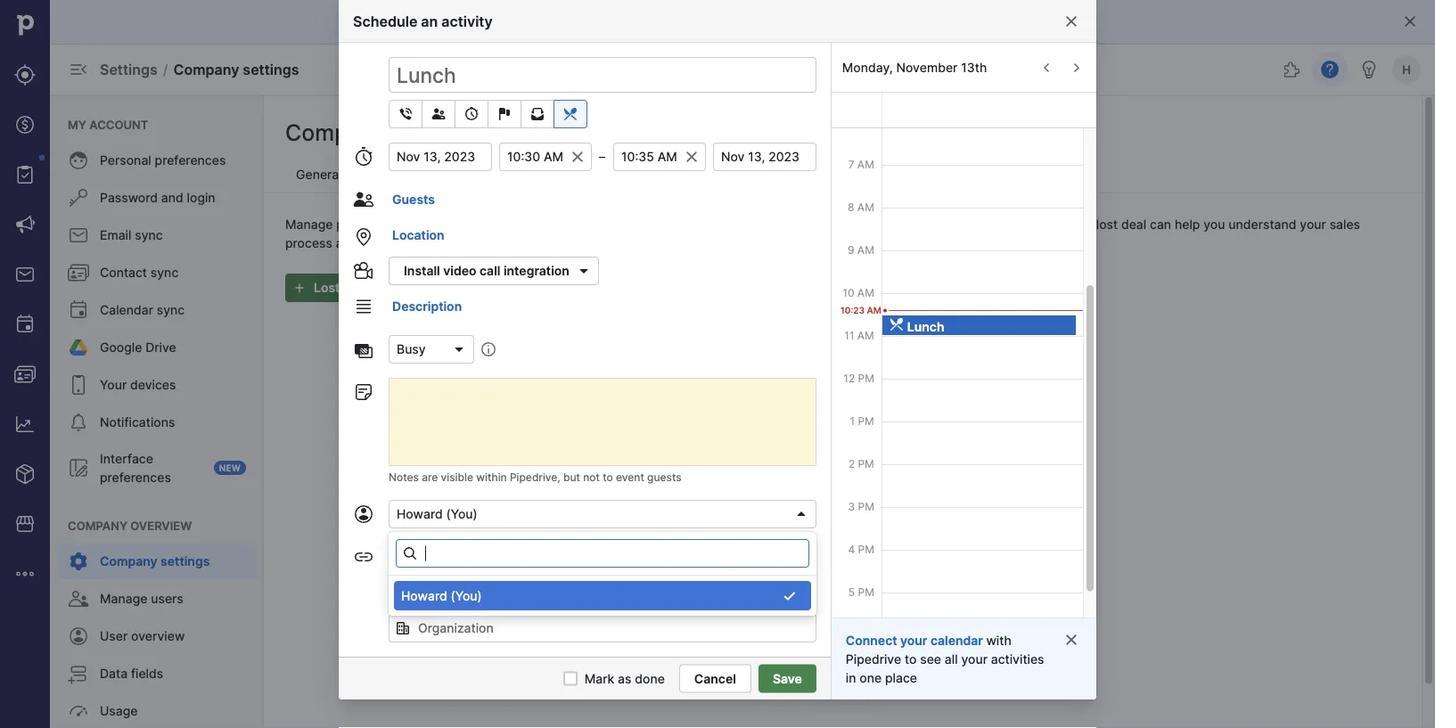 Task type: vqa. For each thing, say whether or not it's contained in the screenshot.
General settings link
no



Task type: describe. For each thing, give the bounding box(es) containing it.
call
[[480, 263, 501, 279]]

(you) for howard (you) 'popup button'
[[446, 507, 478, 522]]

activity
[[442, 12, 493, 30]]

pm for 12 pm
[[858, 372, 874, 385]]

between
[[774, 217, 826, 232]]

previous day image
[[1036, 61, 1057, 75]]

install video call integration button
[[389, 257, 599, 285]]

documenting
[[917, 217, 996, 232]]

manage for manage predefined lost reasons. when a deal is marked as lost, users can choose between these options. documenting the reason for a lost deal can help you understand your sales process and actions better.
[[285, 217, 333, 232]]

am for 9 am
[[858, 243, 874, 256]]

cancel button
[[679, 665, 751, 693]]

menu for activities
[[50, 95, 264, 728]]

actions
[[362, 235, 405, 251]]

contact sync
[[100, 265, 179, 280]]

usage
[[100, 704, 138, 719]]

1 vertical spatial the
[[813, 645, 833, 660]]

am for 7 am
[[858, 158, 874, 171]]

one
[[860, 670, 882, 686]]

–
[[599, 149, 605, 164]]

0 horizontal spatial a
[[521, 217, 528, 232]]

description
[[392, 299, 462, 314]]

choose
[[727, 217, 771, 232]]

color undefined image for user
[[68, 626, 89, 647]]

users inside menu
[[151, 592, 183, 607]]

color primary image inside howard (you) 'popup button'
[[794, 507, 809, 522]]

still
[[755, 645, 775, 660]]

drive
[[146, 340, 176, 355]]

overview for user overview
[[131, 629, 185, 644]]

schedule an activity
[[353, 12, 493, 30]]

9
[[848, 243, 855, 256]]

my
[[68, 118, 86, 132]]

users
[[692, 645, 726, 660]]

calendar sync link
[[57, 292, 257, 328]]

you
[[1204, 217, 1225, 232]]

better.
[[408, 235, 447, 251]]

pm for 2 pm
[[858, 457, 874, 470]]

Use the arrow keys to pick a date text field
[[713, 143, 817, 171]]

am for 10 am
[[858, 286, 874, 299]]

reason inside button
[[343, 280, 384, 296]]

howard (you) for howard (you) 'popup button'
[[397, 507, 478, 522]]

am for 8 am
[[858, 201, 874, 214]]

company settings link
[[57, 544, 257, 580]]

new
[[219, 463, 241, 473]]

1 horizontal spatial company settings
[[285, 119, 477, 146]]

usage link
[[57, 694, 257, 728]]

email sync
[[100, 228, 163, 243]]

password and login
[[100, 190, 215, 206]]

guests
[[392, 192, 435, 207]]

email
[[100, 228, 131, 243]]

2 horizontal spatial can
[[1150, 217, 1172, 232]]

my account
[[68, 118, 148, 132]]

company down interface preferences
[[68, 519, 128, 533]]

pm for 7 pm
[[858, 671, 874, 684]]

howard (you) button
[[389, 500, 817, 529]]

november
[[896, 60, 958, 75]]

color undefined image inside usage link
[[68, 701, 89, 722]]

schedule an activity dialog
[[0, 0, 1435, 728]]

howard (you) list box
[[389, 576, 817, 616]]

notes are visible within pipedrive, but not to event guests
[[389, 471, 682, 484]]

sales assistant image
[[1359, 59, 1380, 80]]

8 am
[[848, 201, 874, 214]]

personal preferences
[[100, 153, 226, 168]]

close image
[[1065, 14, 1079, 29]]

text.
[[967, 645, 994, 660]]

color undefined image for contact
[[68, 262, 89, 284]]

with
[[986, 633, 1012, 648]]

lost for when
[[404, 217, 426, 232]]

1 vertical spatial settings
[[392, 119, 477, 146]]

color undefined image for notifications
[[68, 412, 89, 433]]

color undefined image for personal preferences
[[68, 150, 89, 171]]

contact
[[100, 265, 147, 280]]

as inside manage predefined lost reasons. when a deal is marked as lost, users can choose between these options. documenting the reason for a lost deal can help you understand your sales process and actions better.
[[621, 217, 634, 232]]

am for 11 am
[[858, 329, 874, 342]]

sync for email sync
[[135, 228, 163, 243]]

manage for manage users
[[100, 592, 147, 607]]

preferences for interface
[[100, 470, 171, 485]]

in
[[846, 670, 856, 686]]

data fields link
[[57, 656, 257, 692]]

but
[[563, 471, 580, 484]]

not
[[583, 471, 600, 484]]

insights image
[[14, 414, 36, 435]]

color undefined image for email
[[68, 225, 89, 246]]

these
[[829, 217, 862, 232]]

lost reason
[[314, 280, 384, 296]]

settings
[[100, 61, 158, 78]]

marketplace image
[[14, 514, 36, 535]]

1 deal from the left
[[531, 217, 556, 232]]

save button
[[759, 665, 817, 693]]

color undefined image for interface preferences
[[68, 457, 89, 479]]

personal
[[100, 153, 151, 168]]

7 am
[[848, 158, 874, 171]]

howard for howard (you) 'popup button'
[[397, 507, 443, 522]]

pm for 1 pm
[[858, 415, 874, 427]]

Organization text field
[[389, 614, 817, 643]]

enter
[[778, 645, 810, 660]]

2 horizontal spatial a
[[1086, 217, 1093, 232]]

Howard (You) field
[[389, 500, 817, 529]]

connect
[[846, 633, 897, 648]]

3 pm
[[848, 500, 874, 513]]

leads image
[[14, 64, 36, 86]]

none field inside schedule an activity 'dialog'
[[389, 614, 817, 643]]

interface
[[100, 451, 153, 466]]

h
[[1403, 62, 1411, 76]]

lost for lost reason
[[314, 280, 340, 296]]

company inside "menu item"
[[100, 554, 157, 569]]

google drive
[[100, 340, 176, 355]]

Busy field
[[389, 335, 474, 364]]

guests
[[647, 471, 682, 484]]

0 horizontal spatial to
[[603, 471, 613, 484]]

color undefined image for google drive
[[68, 337, 89, 358]]

color primary inverted image inside lost reason button
[[289, 281, 310, 295]]

free-
[[907, 645, 937, 660]]

10
[[843, 286, 855, 299]]

preferences for personal
[[155, 153, 226, 168]]

done
[[635, 671, 665, 686]]

calendar
[[931, 633, 983, 648]]

pm for 5 pm
[[858, 586, 874, 599]]

1
[[850, 415, 855, 427]]

lunch
[[907, 319, 945, 334]]

deals image
[[14, 114, 36, 136]]

password and login link
[[57, 180, 257, 216]]

overview for company overview
[[130, 519, 192, 533]]

color undefined image for your devices
[[68, 374, 89, 396]]

next day image
[[1066, 61, 1088, 75]]

1 horizontal spatial a
[[897, 645, 904, 660]]

the inside manage predefined lost reasons. when a deal is marked as lost, users can choose between these options. documenting the reason for a lost deal can help you understand your sales process and actions better.
[[999, 217, 1019, 232]]

connect your calendar
[[846, 633, 983, 648]]

predefined for manage
[[336, 217, 401, 232]]

yet
[[952, 608, 980, 631]]

company settings inside "menu item"
[[100, 554, 210, 569]]

notes
[[389, 471, 419, 484]]

sales
[[1330, 217, 1361, 232]]

2 pm
[[849, 457, 874, 470]]

no predefined lost reasons yet
[[706, 608, 980, 631]]

sync for contact sync
[[151, 265, 179, 280]]

login
[[187, 190, 215, 206]]

color primary image inside the install video call integration button
[[573, 260, 595, 282]]

products image
[[14, 464, 36, 485]]

marked
[[573, 217, 617, 232]]

notifications
[[100, 415, 175, 430]]



Task type: locate. For each thing, give the bounding box(es) containing it.
0 horizontal spatial deal
[[531, 217, 556, 232]]

color undefined image inside the contact sync link
[[68, 262, 89, 284]]

8 pm from the top
[[858, 671, 874, 684]]

your
[[1300, 217, 1326, 232], [900, 633, 928, 648], [961, 652, 988, 667]]

5 color undefined image from the top
[[68, 374, 89, 396]]

1 vertical spatial your
[[900, 633, 928, 648]]

preferences up login
[[155, 153, 226, 168]]

manage up process
[[285, 217, 333, 232]]

color primary image inside the busy popup button
[[452, 342, 466, 357]]

can left still
[[730, 645, 751, 660]]

1 vertical spatial manage
[[100, 592, 147, 607]]

1 color undefined image from the top
[[68, 150, 89, 171]]

0 vertical spatial howard (you)
[[397, 507, 478, 522]]

sync up drive
[[157, 303, 185, 318]]

account
[[89, 118, 148, 132]]

am right 8
[[858, 201, 874, 214]]

1 vertical spatial reason
[[343, 280, 384, 296]]

reasons.
[[429, 217, 480, 232]]

0 vertical spatial the
[[999, 217, 1019, 232]]

7 for 7 pm
[[849, 671, 855, 684]]

color undefined image left interface
[[68, 457, 89, 479]]

lost down process
[[314, 280, 340, 296]]

campaigns image
[[14, 214, 36, 235]]

overview inside user overview "link"
[[131, 629, 185, 644]]

0 horizontal spatial settings
[[161, 554, 210, 569]]

1 horizontal spatial reasons
[[876, 608, 947, 631]]

color undefined image down deals icon
[[14, 164, 36, 185]]

color primary image inside "field"
[[396, 621, 410, 636]]

sync inside the contact sync link
[[151, 265, 179, 280]]

reasons up the connect your calendar
[[876, 608, 947, 631]]

1 horizontal spatial manage
[[285, 217, 333, 232]]

1 pm from the top
[[858, 372, 874, 385]]

your inside with pipedrive to see all your activities in one place
[[961, 652, 988, 667]]

reason down 6 pm
[[836, 645, 876, 660]]

1 vertical spatial 7
[[849, 671, 855, 684]]

1 horizontal spatial color primary inverted image
[[890, 317, 904, 332]]

1 vertical spatial 6
[[848, 629, 855, 641]]

within
[[476, 471, 507, 484]]

am right 10
[[858, 286, 874, 299]]

1 vertical spatial lost
[[314, 280, 340, 296]]

menu
[[0, 0, 50, 728], [50, 95, 264, 728]]

a right when
[[521, 217, 528, 232]]

pm right in
[[858, 671, 874, 684]]

pipedrive
[[846, 652, 901, 667]]

currencies
[[440, 167, 504, 182]]

howard inside howard (you) 'popup button'
[[397, 507, 443, 522]]

location
[[392, 228, 445, 243]]

color undefined image for password and login
[[68, 187, 89, 209]]

users down 'company settings' link
[[151, 592, 183, 607]]

1 horizontal spatial to
[[905, 652, 917, 667]]

color primary inverted image left lunch
[[890, 317, 904, 332]]

6 am from the top
[[858, 329, 874, 342]]

color undefined image left your
[[68, 374, 89, 396]]

1 horizontal spatial reason
[[836, 645, 876, 660]]

0 vertical spatial manage
[[285, 217, 333, 232]]

as inside schedule an activity 'dialog'
[[618, 671, 632, 686]]

(you) inside 'popup button'
[[446, 507, 478, 522]]

with pipedrive to see all your activities in one place
[[846, 633, 1044, 686]]

event
[[616, 471, 644, 484]]

0 vertical spatial lost
[[525, 167, 551, 182]]

to inside with pipedrive to see all your activities in one place
[[905, 652, 917, 667]]

the right documenting
[[999, 217, 1019, 232]]

sync for calendar sync
[[157, 303, 185, 318]]

0 horizontal spatial lost
[[314, 280, 340, 296]]

color undefined image for company settings
[[68, 551, 89, 572]]

save
[[773, 671, 802, 686]]

color undefined image left email
[[68, 225, 89, 246]]

1 vertical spatial reasons
[[876, 608, 947, 631]]

your inside manage predefined lost reasons. when a deal is marked as lost, users can choose between these options. documenting the reason for a lost deal can help you understand your sales process and actions better.
[[1300, 217, 1326, 232]]

sync inside email sync link
[[135, 228, 163, 243]]

predefined
[[336, 217, 401, 232], [737, 608, 833, 631]]

6 up 7 am
[[848, 115, 855, 128]]

lost reason button
[[285, 274, 399, 302]]

pm for 3 pm
[[858, 500, 874, 513]]

2 am from the top
[[858, 158, 874, 171]]

2 vertical spatial sync
[[157, 303, 185, 318]]

0 horizontal spatial reasons
[[554, 167, 601, 182]]

h:mm am text field right –
[[613, 143, 706, 171]]

general
[[296, 167, 342, 182]]

0 horizontal spatial company settings
[[100, 554, 210, 569]]

as left the lost,
[[621, 217, 634, 232]]

devices
[[130, 378, 176, 393]]

0 vertical spatial to
[[603, 471, 613, 484]]

as up place
[[880, 645, 893, 660]]

color undefined image left user
[[68, 626, 89, 647]]

1 vertical spatial overview
[[131, 629, 185, 644]]

color undefined image inside the 'notifications' "link"
[[68, 412, 89, 433]]

to down the connect your calendar
[[905, 652, 917, 667]]

manage users link
[[57, 581, 257, 617]]

preferences down interface
[[100, 470, 171, 485]]

2 horizontal spatial your
[[1300, 217, 1326, 232]]

activities
[[991, 652, 1044, 667]]

the
[[999, 217, 1019, 232], [813, 645, 833, 660]]

6 pm from the top
[[858, 586, 874, 599]]

reasons down –
[[554, 167, 601, 182]]

sales inbox image
[[14, 264, 36, 285]]

Search Pipedrive field
[[557, 52, 878, 87]]

1 am from the top
[[858, 115, 874, 128]]

None text field
[[396, 539, 810, 568]]

and left actions
[[336, 235, 358, 251]]

h button
[[1389, 52, 1425, 87]]

1 vertical spatial howard (you)
[[401, 588, 482, 604]]

calendar sync
[[100, 303, 185, 318]]

3 color undefined image from the top
[[68, 300, 89, 321]]

0 horizontal spatial and
[[161, 190, 183, 206]]

home image
[[12, 12, 38, 38]]

color undefined image inside email sync link
[[68, 225, 89, 246]]

pm
[[858, 372, 874, 385], [858, 415, 874, 427], [858, 457, 874, 470], [858, 500, 874, 513], [858, 543, 874, 556], [858, 586, 874, 599], [858, 629, 874, 641], [858, 671, 874, 684]]

12
[[844, 372, 855, 385]]

deal left is
[[531, 217, 556, 232]]

4
[[848, 543, 855, 556]]

menu containing personal preferences
[[50, 95, 264, 728]]

4 am from the top
[[858, 243, 874, 256]]

color undefined image inside 'company settings' link
[[68, 551, 89, 572]]

6
[[848, 115, 855, 128], [848, 629, 855, 641]]

predefined for no
[[737, 608, 833, 631]]

an
[[421, 12, 438, 30]]

0 vertical spatial overview
[[130, 519, 192, 533]]

color undefined image inside the personal preferences link
[[68, 150, 89, 171]]

can
[[702, 217, 724, 232], [1150, 217, 1172, 232], [730, 645, 751, 660]]

0 vertical spatial sync
[[135, 228, 163, 243]]

color undefined image down my at the top left
[[68, 150, 89, 171]]

menu toggle image
[[68, 59, 89, 80]]

1 vertical spatial users
[[151, 592, 183, 607]]

your devices
[[100, 378, 176, 393]]

integration
[[504, 263, 570, 279]]

0 vertical spatial howard
[[397, 507, 443, 522]]

predefined inside manage predefined lost reasons. when a deal is marked as lost, users can choose between these options. documenting the reason for a lost deal can help you understand your sales process and actions better.
[[336, 217, 401, 232]]

5 pm from the top
[[858, 543, 874, 556]]

color primary inverted image
[[289, 281, 310, 295], [890, 317, 904, 332]]

1 horizontal spatial users
[[666, 217, 699, 232]]

company settings menu item
[[50, 544, 264, 580]]

overview up the company settings "menu item" at the left bottom of the page
[[130, 519, 192, 533]]

0 horizontal spatial the
[[813, 645, 833, 660]]

Lunch text field
[[389, 57, 817, 93]]

1 vertical spatial predefined
[[737, 608, 833, 631]]

1 vertical spatial color primary inverted image
[[890, 317, 904, 332]]

pm up pipedrive
[[858, 629, 874, 641]]

1 vertical spatial (you)
[[451, 588, 482, 604]]

11 am
[[845, 329, 874, 342]]

your left sales
[[1300, 217, 1326, 232]]

0 horizontal spatial reason
[[343, 280, 384, 296]]

1 vertical spatial and
[[336, 235, 358, 251]]

howard (you) option
[[394, 581, 811, 611]]

your devices link
[[57, 367, 257, 403]]

howard (you) inside 'option'
[[401, 588, 482, 604]]

howard inside howard (you) 'option'
[[401, 588, 447, 604]]

place
[[885, 670, 917, 686]]

am
[[858, 115, 874, 128], [858, 158, 874, 171], [858, 201, 874, 214], [858, 243, 874, 256], [858, 286, 874, 299], [858, 329, 874, 342]]

0 horizontal spatial users
[[151, 592, 183, 607]]

preferences
[[155, 153, 226, 168], [100, 470, 171, 485]]

7 color undefined image from the top
[[68, 457, 89, 479]]

(you) inside 'option'
[[451, 588, 482, 604]]

1 horizontal spatial lost
[[839, 608, 871, 631]]

2 horizontal spatial reason
[[1022, 217, 1063, 232]]

lost up the connect
[[839, 608, 871, 631]]

lost
[[525, 167, 551, 182], [314, 280, 340, 296]]

sync right email
[[135, 228, 163, 243]]

monday,
[[842, 60, 893, 75]]

a right for
[[1086, 217, 1093, 232]]

6 for 6 pm
[[848, 629, 855, 641]]

7 left one
[[849, 671, 855, 684]]

mark as done
[[585, 671, 665, 686]]

manage inside menu
[[100, 592, 147, 607]]

10 color undefined image from the top
[[68, 663, 89, 685]]

8
[[848, 201, 855, 214]]

0 vertical spatial 7
[[848, 158, 855, 171]]

overview up "data fields" link
[[131, 629, 185, 644]]

pm right 12
[[858, 372, 874, 385]]

busy button
[[389, 335, 474, 364]]

4 color undefined image from the top
[[68, 337, 89, 358]]

howard (you)
[[397, 507, 478, 522], [401, 588, 482, 604]]

quick add image
[[900, 59, 921, 80]]

predefined up enter
[[737, 608, 833, 631]]

2 horizontal spatial settings
[[392, 119, 477, 146]]

4 pm from the top
[[858, 500, 874, 513]]

and inside manage predefined lost reasons. when a deal is marked as lost, users can choose between these options. documenting the reason for a lost deal can help you understand your sales process and actions better.
[[336, 235, 358, 251]]

color undefined image for calendar sync
[[68, 300, 89, 321]]

a
[[521, 217, 528, 232], [1086, 217, 1093, 232], [897, 645, 904, 660]]

sync down email sync link
[[151, 265, 179, 280]]

color undefined image left manage users
[[68, 588, 89, 610]]

(you) for howard (you) 'option'
[[451, 588, 482, 604]]

0 vertical spatial reasons
[[554, 167, 601, 182]]

8 color undefined image from the top
[[68, 551, 89, 572]]

video
[[443, 263, 477, 279]]

2 deal from the left
[[1122, 217, 1147, 232]]

color undefined image left calendar
[[68, 300, 89, 321]]

5 am from the top
[[858, 286, 874, 299]]

1 vertical spatial howard
[[401, 588, 447, 604]]

predefined up actions
[[336, 217, 401, 232]]

am for 6 am
[[858, 115, 874, 128]]

color primary inverted image down process
[[289, 281, 310, 295]]

process
[[285, 235, 332, 251]]

pm right 3
[[858, 500, 874, 513]]

users inside manage predefined lost reasons. when a deal is marked as lost, users can choose between these options. documenting the reason for a lost deal can help you understand your sales process and actions better.
[[666, 217, 699, 232]]

can left 'choose' at the right of page
[[702, 217, 724, 232]]

pm for 4 pm
[[858, 543, 874, 556]]

1 6 from the top
[[848, 115, 855, 128]]

0 vertical spatial preferences
[[155, 153, 226, 168]]

users can still enter the reason as a free-form text.
[[692, 645, 994, 660]]

user
[[100, 629, 128, 644]]

0 horizontal spatial lost
[[404, 217, 426, 232]]

6 up users can still enter the reason as a free-form text. on the bottom
[[848, 629, 855, 641]]

am right 9
[[858, 243, 874, 256]]

your right all
[[961, 652, 988, 667]]

interface preferences
[[100, 451, 171, 485]]

am up 8 am
[[858, 158, 874, 171]]

1 horizontal spatial lost
[[525, 167, 551, 182]]

2 vertical spatial reason
[[836, 645, 876, 660]]

understand
[[1229, 217, 1297, 232]]

11
[[845, 329, 855, 342]]

0 vertical spatial (you)
[[446, 507, 478, 522]]

user overview link
[[57, 619, 257, 654]]

company
[[173, 61, 239, 78], [285, 119, 386, 146], [68, 519, 128, 533], [100, 554, 157, 569]]

pm right 5
[[858, 586, 874, 599]]

am up 7 am
[[858, 115, 874, 128]]

0 horizontal spatial manage
[[100, 592, 147, 607]]

9 color undefined image from the top
[[68, 588, 89, 610]]

color undefined image inside manage users link
[[68, 588, 89, 610]]

users right the lost,
[[666, 217, 699, 232]]

deal left the help
[[1122, 217, 1147, 232]]

10 am
[[843, 286, 874, 299]]

color undefined image inside your devices "link"
[[68, 374, 89, 396]]

quick help image
[[1319, 59, 1341, 80]]

color undefined image inside password and login link
[[68, 187, 89, 209]]

7 pm from the top
[[858, 629, 874, 641]]

color undefined image inside user overview "link"
[[68, 626, 89, 647]]

5
[[849, 586, 855, 599]]

notifications link
[[57, 405, 257, 440]]

form
[[937, 645, 964, 660]]

13th
[[961, 60, 987, 75]]

a left free-
[[897, 645, 904, 660]]

pm right 2
[[858, 457, 874, 470]]

connect your calendar link
[[846, 633, 986, 648]]

color undefined image left google
[[68, 337, 89, 358]]

no
[[706, 608, 731, 631]]

2 6 from the top
[[848, 629, 855, 641]]

0 vertical spatial and
[[161, 190, 183, 206]]

info image
[[481, 342, 496, 357]]

company up 'general'
[[285, 119, 386, 146]]

1 vertical spatial preferences
[[100, 470, 171, 485]]

3 pm from the top
[[858, 457, 874, 470]]

company right /
[[173, 61, 239, 78]]

0 horizontal spatial h:mm am text field
[[499, 143, 592, 171]]

color primary image
[[395, 107, 416, 121], [428, 107, 449, 121], [527, 107, 548, 121], [560, 107, 581, 121], [685, 150, 699, 164], [353, 226, 374, 248], [353, 260, 374, 282], [573, 260, 595, 282], [353, 296, 374, 317], [353, 382, 374, 403], [794, 507, 809, 522], [353, 547, 374, 568], [783, 589, 797, 603], [396, 621, 410, 636], [563, 672, 578, 686]]

menu for schedule an activity
[[0, 0, 50, 728]]

0 vertical spatial as
[[621, 217, 634, 232]]

reason
[[1022, 217, 1063, 232], [343, 280, 384, 296], [836, 645, 876, 660]]

color undefined image left usage
[[68, 701, 89, 722]]

0 horizontal spatial your
[[900, 633, 928, 648]]

1 horizontal spatial settings
[[243, 61, 299, 78]]

install video call integration
[[404, 263, 570, 279]]

pm for 6 pm
[[858, 629, 874, 641]]

user overview
[[100, 629, 185, 644]]

2 vertical spatial your
[[961, 652, 988, 667]]

0 horizontal spatial predefined
[[336, 217, 401, 232]]

0 vertical spatial color primary inverted image
[[289, 281, 310, 295]]

company settings up manage users link
[[100, 554, 210, 569]]

as right mark
[[618, 671, 632, 686]]

users
[[666, 217, 699, 232], [151, 592, 183, 607]]

2 pm from the top
[[858, 415, 874, 427]]

0 vertical spatial company settings
[[285, 119, 477, 146]]

color undefined image left data
[[68, 663, 89, 685]]

0 vertical spatial 6
[[848, 115, 855, 128]]

1 vertical spatial sync
[[151, 265, 179, 280]]

manage inside manage predefined lost reasons. when a deal is marked as lost, users can choose between these options. documenting the reason for a lost deal can help you understand your sales process and actions better.
[[285, 217, 333, 232]]

color undefined image
[[14, 164, 36, 185], [68, 225, 89, 246], [68, 262, 89, 284], [68, 626, 89, 647], [68, 701, 89, 722]]

lost,
[[638, 217, 663, 232]]

1 horizontal spatial can
[[730, 645, 751, 660]]

am right 11
[[858, 329, 874, 342]]

activities image
[[14, 314, 36, 335]]

reason inside manage predefined lost reasons. when a deal is marked as lost, users can choose between these options. documenting the reason for a lost deal can help you understand your sales process and actions better.
[[1022, 217, 1063, 232]]

1 horizontal spatial your
[[961, 652, 988, 667]]

personal preferences link
[[57, 143, 257, 178]]

howard for howard (you) 'option'
[[401, 588, 447, 604]]

color undefined image right more icon
[[68, 551, 89, 572]]

to right not
[[603, 471, 613, 484]]

2 vertical spatial settings
[[161, 554, 210, 569]]

color undefined image inside "data fields" link
[[68, 663, 89, 685]]

h:mm AM text field
[[499, 143, 592, 171], [613, 143, 706, 171]]

color primary image inside howard (you) 'option'
[[783, 589, 797, 603]]

and left login
[[161, 190, 183, 206]]

color primary inverted image inside schedule an activity 'dialog'
[[890, 317, 904, 332]]

are
[[422, 471, 438, 484]]

lost for lost reasons
[[525, 167, 551, 182]]

manage predefined lost reasons. when a deal is marked as lost, users can choose between these options. documenting the reason for a lost deal can help you understand your sales process and actions better.
[[285, 217, 1361, 251]]

Use the arrow keys to pick a date text field
[[389, 143, 492, 171]]

9 am
[[848, 243, 874, 256]]

and
[[161, 190, 183, 206], [336, 235, 358, 251]]

howard (you) inside 'popup button'
[[397, 507, 478, 522]]

lost for yet
[[839, 608, 871, 631]]

color undefined image inside calendar sync link
[[68, 300, 89, 321]]

deal
[[531, 217, 556, 232], [1122, 217, 1147, 232]]

0 vertical spatial predefined
[[336, 217, 401, 232]]

1 vertical spatial as
[[880, 645, 893, 660]]

the right enter
[[813, 645, 833, 660]]

lost right the currencies
[[525, 167, 551, 182]]

activities
[[363, 167, 418, 182]]

your up see
[[900, 633, 928, 648]]

1 horizontal spatial and
[[336, 235, 358, 251]]

h:mm am text field left –
[[499, 143, 592, 171]]

reason down actions
[[343, 280, 384, 296]]

1 horizontal spatial predefined
[[737, 608, 833, 631]]

2 horizontal spatial lost
[[1096, 217, 1118, 232]]

howard (you) for howard (you) 'option'
[[401, 588, 482, 604]]

manage up user
[[100, 592, 147, 607]]

options.
[[866, 217, 913, 232]]

2 vertical spatial as
[[618, 671, 632, 686]]

color undefined image inside google drive link
[[68, 337, 89, 358]]

0 horizontal spatial can
[[702, 217, 724, 232]]

settings inside "menu item"
[[161, 554, 210, 569]]

color undefined image for manage users
[[68, 588, 89, 610]]

1 h:mm am text field from the left
[[499, 143, 592, 171]]

can left the help
[[1150, 217, 1172, 232]]

0 vertical spatial your
[[1300, 217, 1326, 232]]

None field
[[389, 614, 817, 643]]

busy
[[397, 342, 426, 357]]

company down company overview
[[100, 554, 157, 569]]

7 up 8
[[848, 158, 855, 171]]

1 horizontal spatial the
[[999, 217, 1019, 232]]

0 vertical spatial settings
[[243, 61, 299, 78]]

lost inside lost reason button
[[314, 280, 340, 296]]

1 horizontal spatial deal
[[1122, 217, 1147, 232]]

color primary image
[[1403, 14, 1418, 29], [461, 107, 482, 121], [494, 107, 515, 121], [353, 146, 374, 168], [571, 150, 585, 164], [353, 189, 374, 210], [353, 341, 374, 362], [452, 342, 466, 357], [353, 504, 374, 525], [403, 547, 417, 561], [1065, 633, 1079, 647]]

company settings
[[285, 119, 477, 146], [100, 554, 210, 569]]

1 vertical spatial company settings
[[100, 554, 210, 569]]

color undefined image left contact
[[68, 262, 89, 284]]

pm right 1
[[858, 415, 874, 427]]

pm right 4
[[858, 543, 874, 556]]

0 vertical spatial users
[[666, 217, 699, 232]]

6 color undefined image from the top
[[68, 412, 89, 433]]

0 horizontal spatial color primary inverted image
[[289, 281, 310, 295]]

color undefined image left password
[[68, 187, 89, 209]]

color undefined image for data fields
[[68, 663, 89, 685]]

/
[[163, 61, 168, 78]]

reason left for
[[1022, 217, 1063, 232]]

2 color undefined image from the top
[[68, 187, 89, 209]]

contacts image
[[14, 364, 36, 385]]

overview
[[130, 519, 192, 533], [131, 629, 185, 644]]

3 am from the top
[[858, 201, 874, 214]]

1 horizontal spatial h:mm am text field
[[613, 143, 706, 171]]

howard
[[397, 507, 443, 522], [401, 588, 447, 604]]

1 pm
[[850, 415, 874, 427]]

6 for 6 am
[[848, 115, 855, 128]]

and inside menu
[[161, 190, 183, 206]]

more image
[[14, 563, 36, 585]]

0 vertical spatial reason
[[1022, 217, 1063, 232]]

color undefined image
[[68, 150, 89, 171], [68, 187, 89, 209], [68, 300, 89, 321], [68, 337, 89, 358], [68, 374, 89, 396], [68, 412, 89, 433], [68, 457, 89, 479], [68, 551, 89, 572], [68, 588, 89, 610], [68, 663, 89, 685]]

7 for 7 am
[[848, 158, 855, 171]]

sync inside calendar sync link
[[157, 303, 185, 318]]

pipedrive,
[[510, 471, 560, 484]]

1 vertical spatial to
[[905, 652, 917, 667]]

company settings up activities
[[285, 119, 477, 146]]

color undefined image right insights image
[[68, 412, 89, 433]]

2 h:mm am text field from the left
[[613, 143, 706, 171]]

lost up better.
[[404, 217, 426, 232]]

lost right for
[[1096, 217, 1118, 232]]



